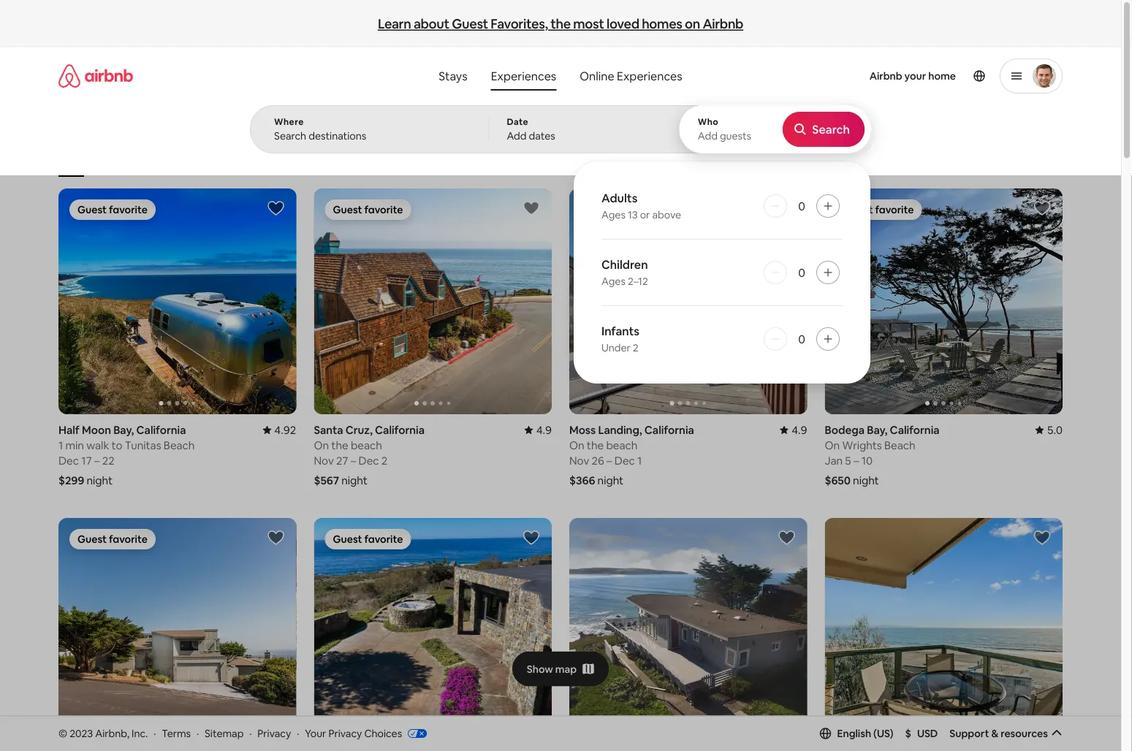 Task type: locate. For each thing, give the bounding box(es) containing it.
california inside half moon bay, california 1 min walk to tunitas beach dec 17 – 22 $299 night
[[136, 423, 186, 437]]

1 vertical spatial add to wishlist: bodega bay, california image
[[267, 529, 285, 547]]

3 on from the left
[[825, 438, 840, 453]]

ages inside children ages 2–12
[[601, 275, 625, 288]]

experiences inside button
[[491, 68, 556, 83]]

dec for nov 27 – dec 2
[[358, 454, 379, 468]]

4.9
[[536, 423, 552, 437], [792, 423, 807, 437]]

airbnb
[[703, 15, 743, 32], [869, 69, 902, 83]]

santa
[[314, 423, 343, 437]]

2 · from the left
[[197, 727, 199, 740]]

0 horizontal spatial airbnb
[[703, 15, 743, 32]]

2 night from the left
[[341, 473, 367, 488]]

4.9 out of 5 average rating image left "moss"
[[524, 423, 552, 437]]

4.9 left "moss"
[[536, 423, 552, 437]]

none search field containing stays
[[250, 47, 871, 384]]

1 – from the left
[[94, 454, 100, 468]]

0 horizontal spatial add to wishlist: bodega bay, california image
[[267, 529, 285, 547]]

date add dates
[[507, 116, 555, 143]]

2 4.9 out of 5 average rating image from the left
[[780, 423, 807, 437]]

dec inside moss landing, california on the beach nov 26 – dec 1 $366 night
[[614, 454, 635, 468]]

2–12
[[628, 275, 648, 288]]

0 horizontal spatial add
[[507, 129, 527, 143]]

0 for adults
[[798, 198, 805, 213]]

2 horizontal spatial on
[[825, 438, 840, 453]]

0 horizontal spatial the
[[331, 438, 348, 453]]

on for bodega
[[825, 438, 840, 453]]

airbnb,
[[95, 727, 129, 740]]

4.9 for santa cruz, california on the beach nov 27 – dec 2 $567 night
[[536, 423, 552, 437]]

1 horizontal spatial add
[[698, 129, 718, 143]]

1 4.9 out of 5 average rating image from the left
[[524, 423, 552, 437]]

add to wishlist: dillon beach, california image
[[778, 529, 795, 547]]

2 beach from the left
[[884, 438, 915, 453]]

3 · from the left
[[249, 727, 252, 740]]

·
[[154, 727, 156, 740], [197, 727, 199, 740], [249, 727, 252, 740], [297, 727, 299, 740]]

choices
[[364, 727, 402, 740]]

2 0 from the top
[[798, 265, 805, 280]]

1 california from the left
[[136, 423, 186, 437]]

profile element
[[707, 47, 1063, 105]]

– inside santa cruz, california on the beach nov 27 – dec 2 $567 night
[[351, 454, 356, 468]]

add to wishlist: aptos, california image
[[1033, 529, 1051, 547]]

1
[[58, 438, 63, 453], [637, 454, 642, 468]]

– right 27
[[351, 454, 356, 468]]

1 0 from the top
[[798, 198, 805, 213]]

beach inside santa cruz, california on the beach nov 27 – dec 2 $567 night
[[351, 438, 382, 453]]

1 vertical spatial 0
[[798, 265, 805, 280]]

national parks
[[732, 155, 792, 166]]

stays
[[439, 68, 467, 83]]

sitemap
[[205, 727, 244, 740]]

experiences button
[[479, 61, 568, 91]]

0 horizontal spatial on
[[314, 438, 329, 453]]

experiences
[[491, 68, 556, 83], [617, 68, 682, 83]]

privacy left your
[[258, 727, 291, 740]]

the inside santa cruz, california on the beach nov 27 – dec 2 $567 night
[[331, 438, 348, 453]]

santa cruz, california on the beach nov 27 – dec 2 $567 night
[[314, 423, 425, 488]]

experiences up date
[[491, 68, 556, 83]]

privacy link
[[258, 727, 291, 740]]

– inside moss landing, california on the beach nov 26 – dec 1 $366 night
[[607, 454, 612, 468]]

the for 27
[[331, 438, 348, 453]]

the up 27
[[331, 438, 348, 453]]

group
[[58, 120, 812, 177], [58, 189, 296, 415], [314, 189, 552, 415], [569, 189, 807, 415], [825, 189, 1063, 415], [58, 518, 296, 744], [314, 518, 552, 744], [569, 518, 807, 744], [825, 518, 1063, 744]]

4.9 out of 5 average rating image
[[524, 423, 552, 437], [780, 423, 807, 437]]

night down 22
[[87, 473, 113, 488]]

1 horizontal spatial on
[[569, 438, 584, 453]]

add for add dates
[[507, 129, 527, 143]]

1 horizontal spatial dec
[[358, 454, 379, 468]]

ages down adults
[[601, 208, 625, 221]]

your
[[904, 69, 926, 83]]

dec right 27
[[358, 454, 379, 468]]

1 horizontal spatial 1
[[637, 454, 642, 468]]

beach inside moss landing, california on the beach nov 26 – dec 1 $366 night
[[606, 438, 637, 453]]

1 experiences from the left
[[491, 68, 556, 83]]

0 horizontal spatial 2
[[381, 454, 387, 468]]

1 vertical spatial airbnb
[[869, 69, 902, 83]]

beach down cruz, at the bottom of page
[[351, 438, 382, 453]]

0 horizontal spatial privacy
[[258, 727, 291, 740]]

bay,
[[113, 423, 134, 437], [867, 423, 887, 437]]

add to wishlist: half moon bay, california image
[[267, 200, 285, 217]]

0
[[798, 198, 805, 213], [798, 265, 805, 280], [798, 331, 805, 346]]

0 horizontal spatial 4.9
[[536, 423, 552, 437]]

min
[[65, 438, 84, 453]]

1 on from the left
[[314, 438, 329, 453]]

beach for landing,
[[606, 438, 637, 453]]

0 horizontal spatial bay,
[[113, 423, 134, 437]]

– inside bodega bay, california on wrights beach jan 5 – 10 $650 night
[[853, 454, 859, 468]]

your privacy choices link
[[305, 727, 427, 741]]

airbnb left your
[[869, 69, 902, 83]]

4 night from the left
[[853, 473, 879, 488]]

california inside moss landing, california on the beach nov 26 – dec 1 $366 night
[[644, 423, 694, 437]]

on inside moss landing, california on the beach nov 26 – dec 1 $366 night
[[569, 438, 584, 453]]

california up tunitas
[[136, 423, 186, 437]]

· right inc.
[[154, 727, 156, 740]]

beach
[[164, 438, 195, 453], [884, 438, 915, 453]]

beach right tunitas
[[164, 438, 195, 453]]

1 night from the left
[[87, 473, 113, 488]]

terms link
[[162, 727, 191, 740]]

experiences right online
[[617, 68, 682, 83]]

dates
[[529, 129, 555, 143]]

0 vertical spatial 0
[[798, 198, 805, 213]]

add down who
[[698, 129, 718, 143]]

learn about guest favorites, the most loved homes on airbnb link
[[372, 9, 749, 38]]

bay, up to
[[113, 423, 134, 437]]

add down date
[[507, 129, 527, 143]]

0 horizontal spatial 1
[[58, 438, 63, 453]]

2 nov from the left
[[569, 454, 589, 468]]

4 california from the left
[[890, 423, 939, 437]]

1 left the "min"
[[58, 438, 63, 453]]

10
[[861, 454, 873, 468]]

california inside bodega bay, california on wrights beach jan 5 – 10 $650 night
[[890, 423, 939, 437]]

1 beach from the left
[[164, 438, 195, 453]]

1 bay, from the left
[[113, 423, 134, 437]]

$567
[[314, 473, 339, 488]]

california right cruz, at the bottom of page
[[375, 423, 425, 437]]

ages for children
[[601, 275, 625, 288]]

beach for cruz,
[[351, 438, 382, 453]]

1 vertical spatial 1
[[637, 454, 642, 468]]

learn
[[378, 15, 411, 32]]

4 · from the left
[[297, 727, 299, 740]]

1 privacy from the left
[[258, 727, 291, 740]]

show map button
[[512, 652, 609, 687]]

on down "moss"
[[569, 438, 584, 453]]

2 dec from the left
[[358, 454, 379, 468]]

ages down the children
[[601, 275, 625, 288]]

the inside "link"
[[550, 15, 571, 32]]

© 2023 airbnb, inc. ·
[[58, 727, 156, 740]]

night inside half moon bay, california 1 min walk to tunitas beach dec 17 – 22 $299 night
[[87, 473, 113, 488]]

on up jan
[[825, 438, 840, 453]]

– right 17 on the bottom of the page
[[94, 454, 100, 468]]

1 add from the left
[[507, 129, 527, 143]]

Where field
[[274, 129, 465, 143]]

1 dec from the left
[[58, 454, 79, 468]]

– right the 26
[[607, 454, 612, 468]]

support
[[950, 727, 989, 740]]

add inside date add dates
[[507, 129, 527, 143]]

None search field
[[250, 47, 871, 384]]

night down 10
[[853, 473, 879, 488]]

3 night from the left
[[597, 473, 624, 488]]

0 horizontal spatial nov
[[314, 454, 334, 468]]

half moon bay, california 1 min walk to tunitas beach dec 17 – 22 $299 night
[[58, 423, 195, 488]]

0 horizontal spatial 4.9 out of 5 average rating image
[[524, 423, 552, 437]]

2 4.9 from the left
[[792, 423, 807, 437]]

1 ages from the top
[[601, 208, 625, 221]]

children ages 2–12
[[601, 257, 648, 288]]

nov
[[314, 454, 334, 468], [569, 454, 589, 468]]

2 privacy from the left
[[328, 727, 362, 740]]

0 horizontal spatial dec
[[58, 454, 79, 468]]

2 bay, from the left
[[867, 423, 887, 437]]

beach down landing,
[[606, 438, 637, 453]]

privacy right your
[[328, 727, 362, 740]]

the for homes
[[550, 15, 571, 32]]

tunitas
[[125, 438, 161, 453]]

2 vertical spatial 0
[[798, 331, 805, 346]]

california
[[136, 423, 186, 437], [375, 423, 425, 437], [644, 423, 694, 437], [890, 423, 939, 437]]

3 california from the left
[[644, 423, 694, 437]]

bay, up 'wrights'
[[867, 423, 887, 437]]

ages
[[601, 208, 625, 221], [601, 275, 625, 288]]

– right 5 on the right of the page
[[853, 454, 859, 468]]

3 dec from the left
[[614, 454, 635, 468]]

about
[[414, 15, 449, 32]]

sitemap link
[[205, 727, 244, 740]]

1 horizontal spatial 2
[[633, 341, 639, 354]]

0 horizontal spatial beach
[[164, 438, 195, 453]]

1 inside moss landing, california on the beach nov 26 – dec 1 $366 night
[[637, 454, 642, 468]]

on for moss
[[569, 438, 584, 453]]

2 add from the left
[[698, 129, 718, 143]]

0 vertical spatial 1
[[58, 438, 63, 453]]

2 – from the left
[[351, 454, 356, 468]]

2 beach from the left
[[606, 438, 637, 453]]

where
[[274, 116, 304, 128]]

inc.
[[132, 727, 148, 740]]

infants under 2
[[601, 323, 639, 354]]

on inside bodega bay, california on wrights beach jan 5 – 10 $650 night
[[825, 438, 840, 453]]

2 on from the left
[[569, 438, 584, 453]]

add to wishlist: bodega bay, california image
[[1033, 200, 1051, 217], [267, 529, 285, 547]]

the up the 26
[[587, 438, 604, 453]]

the left most
[[550, 15, 571, 32]]

on down santa
[[314, 438, 329, 453]]

2 california from the left
[[375, 423, 425, 437]]

privacy
[[258, 727, 291, 740], [328, 727, 362, 740]]

night inside santa cruz, california on the beach nov 27 – dec 2 $567 night
[[341, 473, 367, 488]]

dec right the 26
[[614, 454, 635, 468]]

1 horizontal spatial the
[[550, 15, 571, 32]]

english (us) button
[[820, 727, 893, 740]]

amazing
[[454, 155, 491, 166]]

3 0 from the top
[[798, 331, 805, 346]]

1 nov from the left
[[314, 454, 334, 468]]

· right terms link
[[197, 727, 199, 740]]

1 horizontal spatial privacy
[[328, 727, 362, 740]]

guest
[[452, 15, 488, 32]]

0 vertical spatial add to wishlist: bodega bay, california image
[[1033, 200, 1051, 217]]

california right bodega
[[890, 423, 939, 437]]

adults ages 13 or above
[[601, 190, 681, 221]]

$ usd
[[905, 727, 938, 740]]

1 horizontal spatial airbnb
[[869, 69, 902, 83]]

night down the 26
[[597, 473, 624, 488]]

show
[[527, 663, 553, 676]]

dec inside santa cruz, california on the beach nov 27 – dec 2 $567 night
[[358, 454, 379, 468]]

2
[[633, 341, 639, 354], [381, 454, 387, 468]]

1 beach from the left
[[351, 438, 382, 453]]

1 horizontal spatial 4.9
[[792, 423, 807, 437]]

jan
[[825, 454, 843, 468]]

1 vertical spatial 2
[[381, 454, 387, 468]]

english
[[837, 727, 871, 740]]

2 horizontal spatial dec
[[614, 454, 635, 468]]

5
[[845, 454, 851, 468]]

airbnb right on
[[703, 15, 743, 32]]

1 horizontal spatial nov
[[569, 454, 589, 468]]

0 horizontal spatial beach
[[351, 438, 382, 453]]

(us)
[[873, 727, 893, 740]]

beach right 'wrights'
[[884, 438, 915, 453]]

above
[[652, 208, 681, 221]]

©
[[58, 727, 67, 740]]

2 right 27
[[381, 454, 387, 468]]

0 vertical spatial ages
[[601, 208, 625, 221]]

· left privacy link
[[249, 727, 252, 740]]

&
[[991, 727, 998, 740]]

1 horizontal spatial beach
[[606, 438, 637, 453]]

night inside bodega bay, california on wrights beach jan 5 – 10 $650 night
[[853, 473, 879, 488]]

moon
[[82, 423, 111, 437]]

0 vertical spatial airbnb
[[703, 15, 743, 32]]

4.9 left bodega
[[792, 423, 807, 437]]

nov left the 26
[[569, 454, 589, 468]]

1 down landing,
[[637, 454, 642, 468]]

0 vertical spatial 2
[[633, 341, 639, 354]]

$366
[[569, 473, 595, 488]]

half
[[58, 423, 80, 437]]

1 horizontal spatial bay,
[[867, 423, 887, 437]]

night down 27
[[341, 473, 367, 488]]

nov left 27
[[314, 454, 334, 468]]

4 – from the left
[[853, 454, 859, 468]]

1 horizontal spatial beach
[[884, 438, 915, 453]]

on inside santa cruz, california on the beach nov 27 – dec 2 $567 night
[[314, 438, 329, 453]]

2 right under
[[633, 341, 639, 354]]

your
[[305, 727, 326, 740]]

1 horizontal spatial 4.9 out of 5 average rating image
[[780, 423, 807, 437]]

california right landing,
[[644, 423, 694, 437]]

california for moss landing, california on the beach nov 26 – dec 1 $366 night
[[644, 423, 694, 437]]

dec down the "min"
[[58, 454, 79, 468]]

3 – from the left
[[607, 454, 612, 468]]

0 for children
[[798, 265, 805, 280]]

2 ages from the top
[[601, 275, 625, 288]]

4.9 out of 5 average rating image left bodega
[[780, 423, 807, 437]]

add inside 'who add guests'
[[698, 129, 718, 143]]

the inside moss landing, california on the beach nov 26 – dec 1 $366 night
[[587, 438, 604, 453]]

california inside santa cruz, california on the beach nov 27 – dec 2 $567 night
[[375, 423, 425, 437]]

1 horizontal spatial experiences
[[617, 68, 682, 83]]

0 horizontal spatial experiences
[[491, 68, 556, 83]]

· left your
[[297, 727, 299, 740]]

who add guests
[[698, 116, 751, 143]]

nov inside moss landing, california on the beach nov 26 – dec 1 $366 night
[[569, 454, 589, 468]]

on
[[314, 438, 329, 453], [569, 438, 584, 453], [825, 438, 840, 453]]

2 horizontal spatial the
[[587, 438, 604, 453]]

1 vertical spatial ages
[[601, 275, 625, 288]]

ages inside adults ages 13 or above
[[601, 208, 625, 221]]

add to wishlist: santa cruz, california image
[[523, 200, 540, 217]]

nov inside santa cruz, california on the beach nov 27 – dec 2 $567 night
[[314, 454, 334, 468]]

1 4.9 from the left
[[536, 423, 552, 437]]



Task type: describe. For each thing, give the bounding box(es) containing it.
on for santa
[[314, 438, 329, 453]]

to
[[112, 438, 122, 453]]

– for nov 27 – dec 2
[[351, 454, 356, 468]]

bodega
[[825, 423, 865, 437]]

4.9 out of 5 average rating image for moss landing, california on the beach nov 26 – dec 1 $366 night
[[780, 423, 807, 437]]

children
[[601, 257, 648, 272]]

airbnb inside "link"
[[703, 15, 743, 32]]

bay, inside half moon bay, california 1 min walk to tunitas beach dec 17 – 22 $299 night
[[113, 423, 134, 437]]

ages for adults
[[601, 208, 625, 221]]

terms
[[162, 727, 191, 740]]

4.9 out of 5 average rating image for santa cruz, california on the beach nov 27 – dec 2 $567 night
[[524, 423, 552, 437]]

on
[[685, 15, 700, 32]]

parks
[[769, 155, 792, 166]]

dec for nov 26 – dec 1
[[614, 454, 635, 468]]

4.92
[[274, 423, 296, 437]]

bay, inside bodega bay, california on wrights beach jan 5 – 10 $650 night
[[867, 423, 887, 437]]

airbnb your home link
[[861, 61, 965, 91]]

support & resources
[[950, 727, 1048, 740]]

nov for nov 26 – dec 1
[[569, 454, 589, 468]]

usd
[[917, 727, 938, 740]]

4.92 out of 5 average rating image
[[263, 423, 296, 437]]

$299
[[58, 473, 84, 488]]

$
[[905, 727, 911, 740]]

– for jan 5 – 10
[[853, 454, 859, 468]]

homes
[[642, 15, 682, 32]]

infants
[[601, 323, 639, 338]]

design
[[268, 155, 296, 166]]

– for nov 26 – dec 1
[[607, 454, 612, 468]]

$650
[[825, 473, 851, 488]]

date
[[507, 116, 528, 128]]

27
[[336, 454, 348, 468]]

terms · sitemap · privacy ·
[[162, 727, 299, 740]]

dec inside half moon bay, california 1 min walk to tunitas beach dec 17 – 22 $299 night
[[58, 454, 79, 468]]

online experiences
[[580, 68, 682, 83]]

landing,
[[598, 423, 642, 437]]

views
[[493, 155, 516, 166]]

5.0 out of 5 average rating image
[[1035, 423, 1063, 437]]

2 experiences from the left
[[617, 68, 682, 83]]

stays button
[[427, 61, 479, 91]]

nov for nov 27 – dec 2
[[314, 454, 334, 468]]

5.0
[[1047, 423, 1063, 437]]

0 for infants
[[798, 331, 805, 346]]

beach inside bodega bay, california on wrights beach jan 5 – 10 $650 night
[[884, 438, 915, 453]]

1 horizontal spatial add to wishlist: bodega bay, california image
[[1033, 200, 1051, 217]]

amazing views
[[454, 155, 516, 166]]

home
[[928, 69, 956, 83]]

bodega bay, california on wrights beach jan 5 – 10 $650 night
[[825, 423, 939, 488]]

group containing amazing views
[[58, 120, 812, 177]]

1 inside half moon bay, california 1 min walk to tunitas beach dec 17 – 22 $299 night
[[58, 438, 63, 453]]

your privacy choices
[[305, 727, 402, 740]]

experiences tab panel
[[250, 105, 871, 384]]

wrights
[[842, 438, 882, 453]]

map
[[555, 663, 577, 676]]

– inside half moon bay, california 1 min walk to tunitas beach dec 17 – 22 $299 night
[[94, 454, 100, 468]]

under
[[601, 341, 631, 354]]

4.9 for moss landing, california on the beach nov 26 – dec 1 $366 night
[[792, 423, 807, 437]]

guests
[[720, 129, 751, 143]]

moss landing, california on the beach nov 26 – dec 1 $366 night
[[569, 423, 694, 488]]

learn about guest favorites, the most loved homes on airbnb
[[378, 15, 743, 32]]

skiing
[[676, 155, 701, 166]]

add to wishlist: big sur, california image
[[523, 529, 540, 547]]

adults
[[601, 190, 637, 205]]

cruz,
[[345, 423, 373, 437]]

17
[[81, 454, 92, 468]]

national
[[732, 155, 767, 166]]

13
[[628, 208, 638, 221]]

26
[[592, 454, 604, 468]]

california for santa cruz, california on the beach nov 27 – dec 2 $567 night
[[375, 423, 425, 437]]

2 inside santa cruz, california on the beach nov 27 – dec 2 $567 night
[[381, 454, 387, 468]]

english (us)
[[837, 727, 893, 740]]

add for add guests
[[698, 129, 718, 143]]

online
[[580, 68, 614, 83]]

moss
[[569, 423, 596, 437]]

walk
[[86, 438, 109, 453]]

airbnb your home
[[869, 69, 956, 83]]

or
[[640, 208, 650, 221]]

loved
[[607, 15, 639, 32]]

favorites,
[[491, 15, 548, 32]]

2 inside the infants under 2
[[633, 341, 639, 354]]

the for 26
[[587, 438, 604, 453]]

online experiences link
[[568, 61, 694, 91]]

2023
[[70, 727, 93, 740]]

support & resources button
[[950, 727, 1063, 740]]

who
[[698, 116, 719, 128]]

1 · from the left
[[154, 727, 156, 740]]

beach inside half moon bay, california 1 min walk to tunitas beach dec 17 – 22 $299 night
[[164, 438, 195, 453]]

airbnb inside profile element
[[869, 69, 902, 83]]

night inside moss landing, california on the beach nov 26 – dec 1 $366 night
[[597, 473, 624, 488]]

what can we help you find? tab list
[[427, 61, 568, 91]]

mansions
[[541, 155, 579, 166]]

omg!
[[612, 155, 636, 166]]

22
[[102, 454, 114, 468]]

california for bodega bay, california on wrights beach jan 5 – 10 $650 night
[[890, 423, 939, 437]]

resources
[[1001, 727, 1048, 740]]

add to wishlist: moss landing, california image
[[778, 200, 795, 217]]



Task type: vqa. For each thing, say whether or not it's contained in the screenshot.
"Where" "field"
yes



